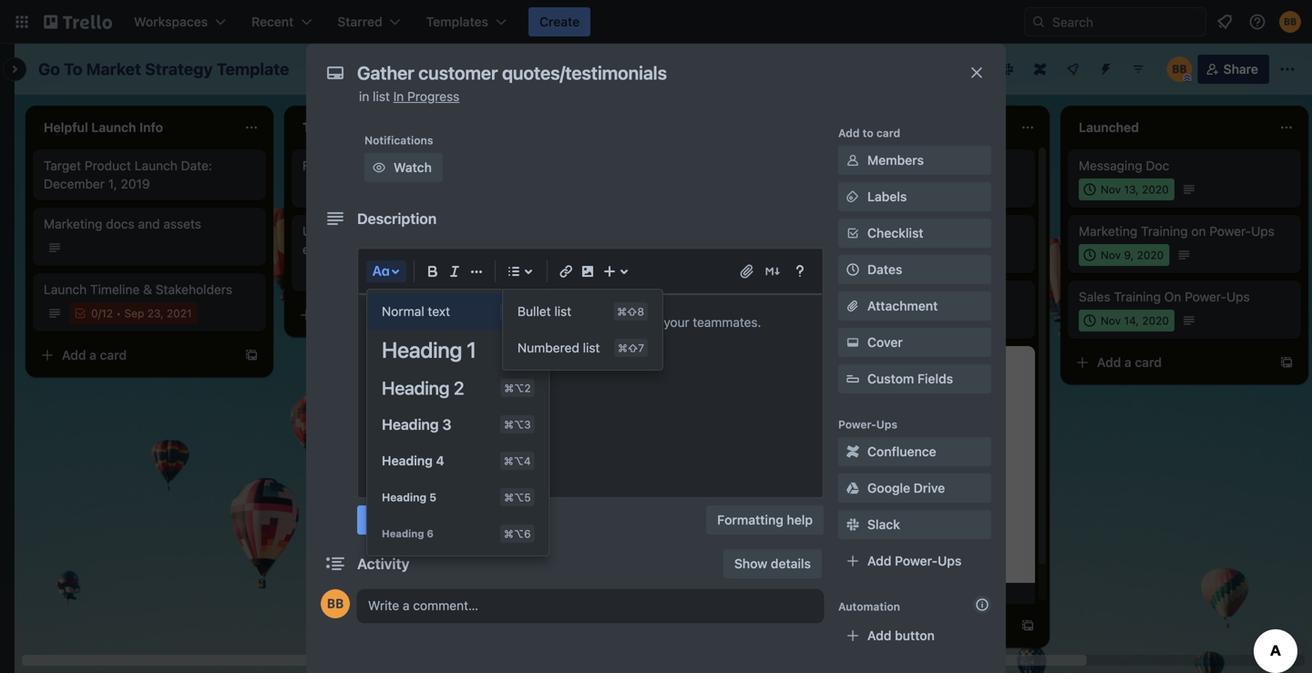 Task type: describe. For each thing, give the bounding box(es) containing it.
open help dialog image
[[790, 261, 812, 283]]

⌘⌥0
[[504, 305, 531, 318]]

card for blog post - announcement
[[877, 619, 904, 634]]

checklist link
[[839, 219, 992, 248]]

2020 for on
[[1138, 249, 1165, 262]]

sep
[[124, 307, 144, 320]]

13,
[[1125, 183, 1140, 196]]

5
[[430, 491, 437, 504]]

card for update assorted references on existing marketing pages
[[359, 308, 386, 323]]

2
[[454, 377, 464, 399]]

attachment
[[868, 299, 938, 314]]

launch timeline & stakeholders link
[[44, 281, 255, 299]]

sm image for labels
[[844, 188, 863, 206]]

marketing docs and assets
[[44, 217, 201, 232]]

workspace visible image
[[342, 62, 357, 77]]

1 vertical spatial launch
[[44, 282, 87, 297]]

go
[[38, 59, 60, 79]]

nov for marketing
[[1101, 249, 1122, 262]]

heading for heading 3
[[382, 416, 439, 434]]

⌘⌥2
[[505, 382, 531, 395]]

numbered
[[518, 341, 580, 356]]

bullet list
[[518, 304, 572, 319]]

add a card for docs
[[62, 348, 127, 363]]

3
[[443, 416, 452, 434]]

nov for messaging
[[1101, 183, 1122, 196]]

in-
[[821, 289, 837, 305]]

add a card for training
[[1098, 355, 1163, 370]]

blog
[[821, 224, 847, 239]]

assets
[[163, 217, 201, 232]]

text styles image
[[370, 261, 392, 283]]

add a card button for and
[[33, 341, 237, 370]]

heading for heading 1
[[382, 337, 462, 363]]

sales
[[1080, 289, 1111, 305]]

normal text
[[382, 304, 450, 319]]

•
[[116, 307, 121, 320]]

2021
[[167, 307, 192, 320]]

a for post
[[866, 619, 873, 634]]

formatting
[[718, 513, 784, 528]]

4
[[436, 454, 445, 469]]

list for numbered
[[583, 341, 600, 356]]

add power-ups
[[868, 554, 962, 569]]

marketing training on power-ups link
[[1080, 222, 1291, 241]]

promotion
[[859, 158, 920, 173]]

date:
[[181, 158, 212, 173]]

checklist
[[868, 226, 924, 241]]

assorted
[[349, 224, 401, 239]]

search image
[[1032, 15, 1047, 29]]

2020 for on
[[1143, 315, 1170, 327]]

in-app announcement
[[821, 289, 953, 305]]

on for references
[[470, 224, 485, 239]]

add inside button
[[868, 629, 892, 644]]

go to market strategy template
[[38, 59, 289, 79]]

⌘⌥3
[[504, 419, 531, 431]]

to
[[64, 59, 82, 79]]

card right to
[[877, 127, 901, 140]]

update
[[303, 224, 346, 239]]

help
[[787, 513, 813, 528]]

email
[[821, 592, 852, 607]]

on inside the marketing training on power-ups link
[[1192, 224, 1207, 239]]

fields
[[918, 372, 954, 387]]

create from template… image
[[244, 348, 259, 363]]

add a card for post
[[839, 619, 904, 634]]

details
[[771, 557, 812, 572]]

/pricing
[[436, 158, 480, 173]]

power ups image
[[1067, 62, 1081, 77]]

sm image for checklist
[[844, 224, 863, 243]]

Jul 23, 2020 checkbox
[[821, 310, 913, 332]]

cover link
[[839, 328, 992, 357]]

slack
[[868, 517, 901, 532]]

social promotion link
[[821, 157, 1025, 175]]

power- down messaging doc link
[[1210, 224, 1252, 239]]

create button
[[529, 7, 591, 36]]

existing
[[303, 242, 348, 257]]

sm image for watch
[[370, 159, 388, 177]]

heading 5
[[382, 491, 437, 504]]

Nov 9, 2020 checkbox
[[1080, 244, 1170, 266]]

bob builder (bobbuilder40) image
[[321, 590, 350, 619]]

2019
[[121, 176, 150, 191]]

0 notifications image
[[1215, 11, 1236, 33]]

1,
[[108, 176, 117, 191]]

italic ⌘i image
[[444, 261, 466, 283]]

market
[[86, 59, 141, 79]]

Board name text field
[[29, 55, 299, 84]]

fix alignment issue on /pricing link
[[303, 157, 514, 175]]

share
[[1224, 62, 1259, 77]]

jul for post
[[843, 249, 858, 262]]

nov 9, 2020
[[1101, 249, 1165, 262]]

14,
[[1125, 315, 1140, 327]]

add a card button for -
[[810, 612, 1014, 641]]

pages
[[414, 242, 450, 257]]

email newsletter link
[[821, 591, 1025, 609]]

19,
[[861, 249, 875, 262]]

add a card button for references
[[292, 301, 496, 330]]

editor toolbar toolbar
[[367, 257, 815, 556]]

0 horizontal spatial 23,
[[147, 307, 164, 320]]

in
[[394, 89, 404, 104]]

share button
[[1199, 55, 1270, 84]]

issue
[[384, 158, 415, 173]]

app
[[837, 289, 861, 305]]

Main content area, start typing to enter text. text field
[[377, 312, 804, 356]]

nov 14, 2020
[[1101, 315, 1170, 327]]

references
[[404, 224, 467, 239]]

lists image
[[503, 261, 525, 283]]

heading for heading 5
[[382, 491, 427, 504]]

create from template… image for ups
[[1280, 356, 1295, 370]]

numbered list
[[518, 341, 600, 356]]

training for marketing
[[1142, 224, 1189, 239]]

-
[[880, 224, 886, 239]]

2020 for announcement
[[880, 315, 907, 327]]

Write a comment text field
[[357, 590, 824, 623]]

heading 1 group
[[367, 294, 549, 553]]

1 horizontal spatial bob builder (bobbuilder40) image
[[1280, 11, 1302, 33]]

messaging
[[1080, 158, 1143, 173]]

update assorted references on existing marketing pages link
[[303, 222, 514, 259]]

heading 1
[[382, 337, 477, 363]]

newsletter
[[856, 592, 919, 607]]

link image
[[555, 261, 577, 283]]

view markdown image
[[764, 263, 782, 281]]

show
[[735, 557, 768, 572]]

aug
[[843, 183, 863, 196]]

training for sales
[[1115, 289, 1162, 305]]

sm image for confluence
[[844, 443, 863, 461]]

9,
[[1125, 249, 1135, 262]]

21,
[[866, 183, 880, 196]]

custom fields button
[[839, 370, 992, 388]]



Task type: locate. For each thing, give the bounding box(es) containing it.
button
[[895, 629, 935, 644]]

1 vertical spatial jul
[[843, 315, 858, 327]]

0 vertical spatial announcement
[[889, 224, 979, 239]]

show menu image
[[1279, 60, 1297, 78]]

nov inside nov 9, 2020 checkbox
[[1101, 249, 1122, 262]]

2020 down attachment
[[880, 315, 907, 327]]

template
[[217, 59, 289, 79]]

5 heading from the top
[[382, 491, 427, 504]]

on up more formatting image on the top left of the page
[[470, 224, 485, 239]]

more formatting image
[[466, 261, 488, 283]]

⌘⇧7
[[618, 342, 645, 355]]

google
[[868, 481, 911, 496]]

add
[[839, 127, 860, 140], [321, 308, 345, 323], [62, 348, 86, 363], [1098, 355, 1122, 370], [868, 554, 892, 569], [839, 619, 863, 634], [868, 629, 892, 644]]

and
[[138, 217, 160, 232]]

december
[[44, 176, 105, 191]]

card down text styles image on the top of page
[[359, 308, 386, 323]]

save
[[368, 513, 397, 528]]

custom
[[868, 372, 915, 387]]

1 vertical spatial create from template… image
[[1280, 356, 1295, 370]]

launch timeline & stakeholders
[[44, 282, 233, 297]]

add button button
[[839, 622, 992, 651]]

card down nov 14, 2020
[[1136, 355, 1163, 370]]

0 vertical spatial jul
[[843, 249, 858, 262]]

marketing
[[44, 217, 103, 232], [1080, 224, 1138, 239], [352, 242, 410, 257]]

heading up heading 4
[[382, 416, 439, 434]]

Nov 14, 2020 checkbox
[[1080, 310, 1175, 332]]

update assorted references on existing marketing pages
[[303, 224, 485, 257]]

on inside update assorted references on existing marketing pages
[[470, 224, 485, 239]]

launch left timeline
[[44, 282, 87, 297]]

add a card down automation
[[839, 619, 904, 634]]

heading for heading 4
[[382, 454, 433, 469]]

sm image
[[844, 224, 863, 243], [844, 443, 863, 461], [844, 480, 863, 498]]

power- right on
[[1186, 289, 1227, 305]]

description
[[357, 210, 437, 227]]

a down nov 14, 2020 option
[[1125, 355, 1132, 370]]

3 heading from the top
[[382, 416, 439, 434]]

bob builder (bobbuilder40) image
[[1280, 11, 1302, 33], [1168, 57, 1193, 82]]

on right issue
[[418, 158, 433, 173]]

card for marketing training on power-ups
[[1136, 355, 1163, 370]]

doc
[[1147, 158, 1170, 173]]

23, up cover
[[861, 315, 877, 327]]

aug 21, 2020
[[843, 183, 910, 196]]

in list in progress
[[359, 89, 460, 104]]

primary element
[[0, 0, 1313, 44]]

3 nov from the top
[[1101, 315, 1122, 327]]

/
[[98, 307, 101, 320]]

drive
[[914, 481, 946, 496]]

jul 23, 2020
[[843, 315, 907, 327]]

sm image down 'power-ups'
[[844, 443, 863, 461]]

training up nov 9, 2020
[[1142, 224, 1189, 239]]

1 heading from the top
[[382, 337, 462, 363]]

training up nov 14, 2020
[[1115, 289, 1162, 305]]

announcement down dates button
[[864, 289, 953, 305]]

1 jul from the top
[[843, 249, 858, 262]]

None text field
[[348, 57, 950, 89]]

marketing down assorted
[[352, 242, 410, 257]]

marketing up nov 9, 2020 checkbox
[[1080, 224, 1138, 239]]

Search field
[[1047, 8, 1206, 36]]

1 horizontal spatial marketing
[[352, 242, 410, 257]]

0 horizontal spatial create from template… image
[[503, 308, 518, 323]]

nov for sales
[[1101, 315, 1122, 327]]

add a card down the 0
[[62, 348, 127, 363]]

2 jul from the top
[[843, 315, 858, 327]]

add power-ups link
[[839, 547, 992, 576]]

sm image left google at the right bottom
[[844, 480, 863, 498]]

1 vertical spatial announcement
[[864, 289, 953, 305]]

1 horizontal spatial launch
[[135, 158, 178, 173]]

2 horizontal spatial on
[[1192, 224, 1207, 239]]

product
[[85, 158, 131, 173]]

cover
[[868, 335, 903, 350]]

3 sm image from the top
[[844, 480, 863, 498]]

social
[[821, 158, 856, 173]]

sm image inside checklist link
[[844, 224, 863, 243]]

0 vertical spatial training
[[1142, 224, 1189, 239]]

text
[[428, 304, 450, 319]]

list right in
[[373, 89, 390, 104]]

marketing for marketing training on power-ups
[[1080, 224, 1138, 239]]

on down messaging doc link
[[1192, 224, 1207, 239]]

heading left 5
[[382, 491, 427, 504]]

0 vertical spatial launch
[[135, 158, 178, 173]]

announcement inside in-app announcement link
[[864, 289, 953, 305]]

heading for heading 6
[[382, 528, 424, 540]]

23, inside jul 23, 2020 'checkbox'
[[861, 315, 877, 327]]

group inside editor toolbar toolbar
[[503, 294, 663, 367]]

2 sm image from the top
[[844, 443, 863, 461]]

2020 right the 21,
[[883, 183, 910, 196]]

announcement down labels link
[[889, 224, 979, 239]]

2 horizontal spatial list
[[583, 341, 600, 356]]

add a card for assorted
[[321, 308, 386, 323]]

6
[[427, 528, 434, 540]]

bold ⌘b image
[[422, 261, 444, 283]]

custom fields
[[868, 372, 954, 387]]

2 vertical spatial sm image
[[844, 480, 863, 498]]

marketing down december
[[44, 217, 103, 232]]

heading
[[382, 337, 462, 363], [382, 377, 450, 399], [382, 416, 439, 434], [382, 454, 433, 469], [382, 491, 427, 504], [382, 528, 424, 540]]

sm image inside labels link
[[844, 188, 863, 206]]

members link
[[839, 146, 992, 175]]

1 horizontal spatial on
[[470, 224, 485, 239]]

2020 inside 'checkbox'
[[880, 315, 907, 327]]

1 vertical spatial bob builder (bobbuilder40) image
[[1168, 57, 1193, 82]]

1 vertical spatial sm image
[[844, 443, 863, 461]]

2020 up "dates"
[[879, 249, 906, 262]]

blog post - announcement
[[821, 224, 979, 239]]

Aug 21, 2020 checkbox
[[821, 179, 916, 201]]

sales training on power-ups link
[[1080, 288, 1291, 306]]

labels link
[[839, 182, 992, 212]]

social promotion
[[821, 158, 920, 173]]

1 vertical spatial list
[[555, 304, 572, 319]]

1 horizontal spatial list
[[555, 304, 572, 319]]

⌘⌥5
[[504, 491, 531, 504]]

heading 3
[[382, 416, 452, 434]]

0 horizontal spatial on
[[418, 158, 433, 173]]

activity
[[357, 556, 410, 573]]

2020 for -
[[879, 249, 906, 262]]

add a card button down nov 14, 2020
[[1069, 348, 1273, 377]]

add a card button down text styles image on the top of page
[[292, 301, 496, 330]]

card down newsletter
[[877, 619, 904, 634]]

create from template… image for existing
[[503, 308, 518, 323]]

post
[[850, 224, 877, 239]]

attach and insert link image
[[739, 263, 757, 281]]

a for docs
[[89, 348, 97, 363]]

list for in
[[373, 89, 390, 104]]

power- up confluence
[[839, 419, 877, 431]]

watch
[[394, 160, 432, 175]]

2 heading from the top
[[382, 377, 450, 399]]

nov left 13,
[[1101, 183, 1122, 196]]

23,
[[147, 307, 164, 320], [861, 315, 877, 327]]

2020 right the 14,
[[1143, 315, 1170, 327]]

nov inside nov 14, 2020 option
[[1101, 315, 1122, 327]]

heading 6
[[382, 528, 434, 540]]

nov left 9,
[[1101, 249, 1122, 262]]

1 horizontal spatial 23,
[[861, 315, 877, 327]]

alignment
[[323, 158, 381, 173]]

in-app announcement link
[[821, 288, 1025, 306]]

create from template… image
[[503, 308, 518, 323], [1280, 356, 1295, 370], [1021, 619, 1036, 634]]

nov inside nov 13, 2020 option
[[1101, 183, 1122, 196]]

list right bullet
[[555, 304, 572, 319]]

2 vertical spatial nov
[[1101, 315, 1122, 327]]

formatting help
[[718, 513, 813, 528]]

1
[[467, 337, 477, 363]]

image image
[[577, 261, 599, 283]]

card for marketing docs and assets
[[100, 348, 127, 363]]

automation
[[839, 601, 901, 614]]

1 horizontal spatial create from template… image
[[1021, 619, 1036, 634]]

jul inside 'checkbox'
[[843, 315, 858, 327]]

card down •
[[100, 348, 127, 363]]

ups
[[1252, 224, 1276, 239], [1227, 289, 1251, 305], [877, 419, 898, 431], [938, 554, 962, 569]]

0 horizontal spatial bob builder (bobbuilder40) image
[[1168, 57, 1193, 82]]

group
[[503, 294, 663, 367]]

on
[[1165, 289, 1182, 305]]

group containing bullet list
[[503, 294, 663, 367]]

heading 2
[[382, 377, 464, 399]]

⌘⌥1
[[506, 344, 531, 357]]

customize views image
[[455, 60, 473, 78]]

switch to… image
[[13, 13, 31, 31]]

jul down app
[[843, 315, 858, 327]]

0 vertical spatial list
[[373, 89, 390, 104]]

in
[[359, 89, 370, 104]]

2 horizontal spatial create from template… image
[[1280, 356, 1295, 370]]

stakeholders
[[156, 282, 233, 297]]

cancel button
[[414, 506, 477, 535]]

training
[[1142, 224, 1189, 239], [1115, 289, 1162, 305]]

add a card button down sep
[[33, 341, 237, 370]]

23, right sep
[[147, 307, 164, 320]]

a left normal on the top left of page
[[348, 308, 356, 323]]

sm image inside members link
[[844, 151, 863, 170]]

sm image inside cover link
[[844, 334, 863, 352]]

star or unstar board image
[[309, 62, 324, 77]]

0 vertical spatial create from template… image
[[503, 308, 518, 323]]

launch
[[135, 158, 178, 173], [44, 282, 87, 297]]

2 horizontal spatial marketing
[[1080, 224, 1138, 239]]

show details link
[[724, 550, 822, 579]]

heading for heading 2
[[382, 377, 450, 399]]

show details
[[735, 557, 812, 572]]

1 vertical spatial training
[[1115, 289, 1162, 305]]

bob builder (bobbuilder40) image right open information menu image
[[1280, 11, 1302, 33]]

0 horizontal spatial list
[[373, 89, 390, 104]]

0 horizontal spatial marketing
[[44, 217, 103, 232]]

0 / 12 • sep 23, 2021
[[91, 307, 192, 320]]

add a card button down email newsletter link
[[810, 612, 1014, 641]]

announcement
[[889, 224, 979, 239], [864, 289, 953, 305]]

jul inside option
[[843, 249, 858, 262]]

0 vertical spatial nov
[[1101, 183, 1122, 196]]

messaging doc
[[1080, 158, 1170, 173]]

add a card down text styles image on the top of page
[[321, 308, 386, 323]]

2020 right 9,
[[1138, 249, 1165, 262]]

marketing inside update assorted references on existing marketing pages
[[352, 242, 410, 257]]

nov
[[1101, 183, 1122, 196], [1101, 249, 1122, 262], [1101, 315, 1122, 327]]

2 nov from the top
[[1101, 249, 1122, 262]]

sm image for cover
[[844, 334, 863, 352]]

a for assorted
[[348, 308, 356, 323]]

2 vertical spatial list
[[583, 341, 600, 356]]

on for issue
[[418, 158, 433, 173]]

open information menu image
[[1249, 13, 1267, 31]]

google drive
[[868, 481, 946, 496]]

heading up heading 3
[[382, 377, 450, 399]]

sm image up jul 19, 2020 option
[[844, 224, 863, 243]]

on inside fix alignment issue on /pricing link
[[418, 158, 433, 173]]

marketing training on power-ups
[[1080, 224, 1276, 239]]

board
[[399, 62, 435, 77]]

a down the 0
[[89, 348, 97, 363]]

docs
[[106, 217, 135, 232]]

4 heading from the top
[[382, 454, 433, 469]]

a down automation
[[866, 619, 873, 634]]

jul for app
[[843, 315, 858, 327]]

sm image
[[844, 151, 863, 170], [370, 159, 388, 177], [844, 188, 863, 206], [844, 334, 863, 352], [844, 516, 863, 534]]

1 vertical spatial nov
[[1101, 249, 1122, 262]]

launch inside target product launch date: december 1, 2019
[[135, 158, 178, 173]]

12
[[101, 307, 113, 320]]

marketing for marketing docs and assets
[[44, 217, 103, 232]]

add button
[[868, 629, 935, 644]]

0 vertical spatial sm image
[[844, 224, 863, 243]]

marketing docs and assets link
[[44, 215, 255, 233]]

launch up 2019
[[135, 158, 178, 173]]

add a card down the 14,
[[1098, 355, 1163, 370]]

heading up heading 2
[[382, 337, 462, 363]]

&
[[143, 282, 152, 297]]

members
[[868, 153, 925, 168]]

sm image for members
[[844, 151, 863, 170]]

6 heading from the top
[[382, 528, 424, 540]]

0 vertical spatial bob builder (bobbuilder40) image
[[1280, 11, 1302, 33]]

bob builder (bobbuilder40) image left share 'button'
[[1168, 57, 1193, 82]]

timeline
[[90, 282, 140, 297]]

1 nov from the top
[[1101, 183, 1122, 196]]

announcement inside "blog post - announcement" link
[[889, 224, 979, 239]]

in progress link
[[394, 89, 460, 104]]

sm image for slack
[[844, 516, 863, 534]]

heading down save
[[382, 528, 424, 540]]

labels
[[868, 189, 908, 204]]

0 horizontal spatial launch
[[44, 282, 87, 297]]

power- up email newsletter link
[[895, 554, 938, 569]]

add a card button for on
[[1069, 348, 1273, 377]]

nov left the 14,
[[1101, 315, 1122, 327]]

notifications
[[365, 134, 434, 147]]

1 sm image from the top
[[844, 224, 863, 243]]

Jul 19, 2020 checkbox
[[821, 244, 911, 266]]

2 vertical spatial create from template… image
[[1021, 619, 1036, 634]]

list left ⌘⇧7
[[583, 341, 600, 356]]

sm image for google drive
[[844, 480, 863, 498]]

sm image inside watch button
[[370, 159, 388, 177]]

power-
[[1210, 224, 1252, 239], [1186, 289, 1227, 305], [839, 419, 877, 431], [895, 554, 938, 569]]

target product launch date: december 1, 2019 link
[[44, 157, 255, 193]]

jul left 19,
[[843, 249, 858, 262]]

Nov 13, 2020 checkbox
[[1080, 179, 1175, 201]]

2020
[[883, 183, 910, 196], [1143, 183, 1170, 196], [879, 249, 906, 262], [1138, 249, 1165, 262], [880, 315, 907, 327], [1143, 315, 1170, 327]]

list for bullet
[[555, 304, 572, 319]]

heading left 4
[[382, 454, 433, 469]]

2020 right 13,
[[1143, 183, 1170, 196]]

a for training
[[1125, 355, 1132, 370]]



Task type: vqa. For each thing, say whether or not it's contained in the screenshot.
Back to home image
no



